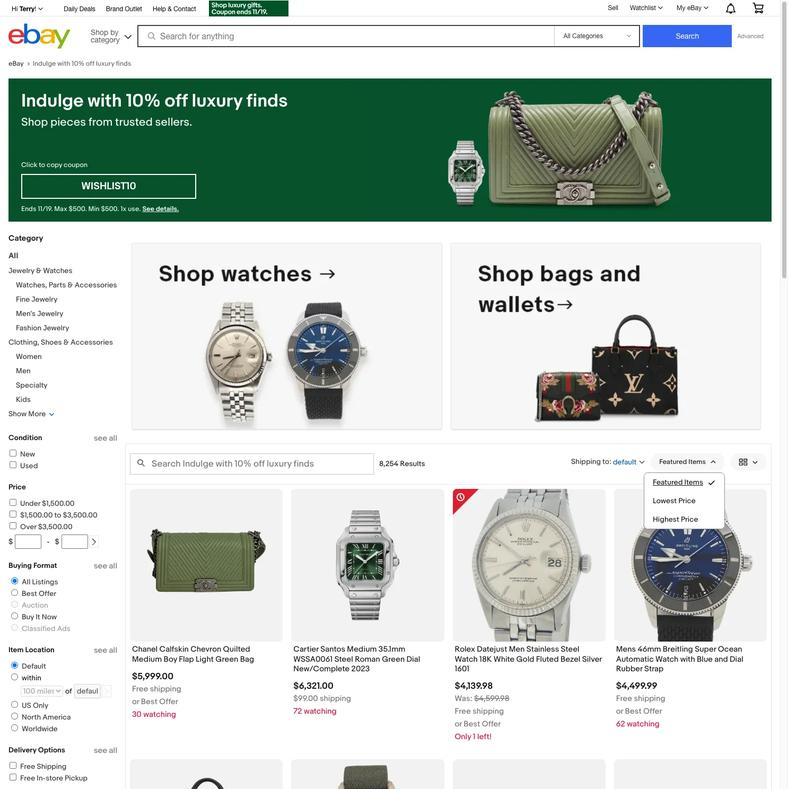 Task type: vqa. For each thing, say whether or not it's contained in the screenshot.
luxury in the Indulge with 10% off luxury finds Shop pieces from trusted sellers.
yes



Task type: describe. For each thing, give the bounding box(es) containing it.
to for :
[[603, 457, 610, 466]]

green inside chanel calfskin chevron quilted medium boy flap light green bag
[[216, 655, 238, 665]]

parts
[[49, 281, 66, 290]]

over
[[20, 523, 36, 532]]

men inside rolex datejust men stainless steel watch 18k white gold fluted bezel silver 1601
[[509, 645, 525, 655]]

jewelry up clothing, shoes & accessories link
[[43, 324, 69, 333]]

$ for maximum value text box
[[55, 538, 59, 547]]

default text field
[[74, 685, 101, 699]]

all for item location
[[109, 646, 117, 656]]

pieces
[[50, 116, 86, 130]]

62
[[617, 720, 626, 730]]

see all for item location
[[94, 646, 117, 656]]

hi
[[12, 5, 18, 13]]

over $3,500.00 link
[[8, 523, 73, 532]]

$1,500.00 to $3,500.00
[[20, 511, 97, 520]]

finds for indulge with 10% off luxury finds shop pieces from trusted sellers.
[[247, 90, 288, 113]]

1 vertical spatial $1,500.00
[[20, 511, 53, 520]]

72
[[294, 707, 302, 717]]

jewelry up men's jewelry 'link'
[[31, 295, 58, 304]]

automatic
[[617, 655, 654, 665]]

shoes
[[41, 338, 62, 347]]

click to copy coupon
[[21, 161, 88, 169]]

luxury for indulge with 10% off luxury finds
[[96, 59, 115, 68]]

boy
[[164, 655, 177, 665]]

2 $500. from the left
[[101, 205, 119, 213]]

& inside account "navigation"
[[168, 5, 172, 13]]

watch inside rolex datejust men stainless steel watch 18k white gold fluted bezel silver 1601
[[455, 655, 478, 665]]

Auction radio
[[11, 601, 18, 608]]

chanel
[[132, 645, 158, 655]]

best offer
[[22, 590, 56, 599]]

46mm
[[638, 645, 662, 655]]

use.
[[128, 205, 141, 213]]

ebay link
[[8, 59, 33, 68]]

featured for featured items dropdown button
[[660, 458, 688, 467]]

store
[[46, 774, 63, 783]]

all for condition
[[109, 434, 117, 444]]

$ for minimum value text box
[[8, 538, 13, 547]]

indulge for indulge with 10% off luxury finds shop pieces from trusted sellers.
[[21, 90, 84, 113]]

dial inside cartier santos medium 35.1mm wssa0061 steel roman green dial new/complete 2023
[[407, 655, 421, 665]]

$4,139.98 was: $4,599.98 free shipping or best offer only 1 left!
[[455, 681, 510, 742]]

advanced link
[[733, 25, 770, 47]]

handbags image
[[451, 244, 761, 429]]

luxury for indulge with 10% off luxury finds shop pieces from trusted sellers.
[[192, 90, 243, 113]]

price for lowest
[[679, 497, 696, 506]]

free inside $4,499.99 free shipping or best offer 62 watching
[[617, 694, 633, 704]]

shipping to : default
[[572, 457, 637, 467]]

cartier santos medium 35.1mm wssa0061 steel roman green dial new/complete 2023 link
[[294, 645, 442, 677]]

shipping for $5,999.00
[[150, 685, 181, 695]]

$5,999.00 free shipping or best offer 30 watching
[[132, 672, 181, 720]]

shipping for $6,321.00
[[320, 694, 351, 704]]

help & contact
[[153, 5, 196, 13]]

Used checkbox
[[10, 462, 16, 469]]

see
[[142, 205, 155, 213]]

men link
[[16, 367, 31, 376]]

see for delivery options
[[94, 746, 107, 756]]

1 $500. from the left
[[69, 205, 87, 213]]

calfskin
[[160, 645, 189, 655]]

Worldwide radio
[[11, 725, 18, 732]]

louis vuitton onthego tote mm black/beige leather image
[[147, 760, 266, 790]]

men's jewelry link
[[16, 309, 63, 318]]

18k
[[480, 655, 492, 665]]

my
[[677, 4, 686, 12]]

off for indulge with 10% off luxury finds shop pieces from trusted sellers.
[[165, 90, 188, 113]]

watch inside the mens 46mm breitling super ocean automatic watch with blue and dial rubber strap
[[656, 655, 679, 665]]

$4,499.99 free shipping or best offer 62 watching
[[617, 681, 666, 730]]

over $3,500.00
[[20, 523, 73, 532]]

featured for featured items link
[[653, 478, 683, 487]]

Buy It Now radio
[[11, 613, 18, 620]]

$4,499.99
[[617, 681, 658, 692]]

or for $4,499.99
[[617, 707, 624, 717]]

best offer link
[[7, 590, 58, 599]]

see for condition
[[94, 434, 107, 444]]

shop by category
[[91, 28, 120, 44]]

best up the auction link
[[22, 590, 37, 599]]

1 vertical spatial accessories
[[71, 338, 113, 347]]

$6,321.00 $99.00 shipping 72 watching
[[294, 681, 351, 717]]

north
[[22, 713, 41, 722]]

sell
[[608, 4, 619, 11]]

mens 46mm breitling super ocean automatic watch with blue and dial rubber strap link
[[617, 645, 765, 677]]

rubber
[[617, 664, 643, 674]]

chanel calfskin chevron quilted medium boy flap light green bag link
[[132, 645, 281, 668]]

category
[[91, 35, 120, 44]]

default link
[[7, 662, 48, 671]]

pickup
[[65, 774, 88, 783]]

0 vertical spatial $1,500.00
[[42, 499, 75, 508]]

details.
[[156, 205, 179, 213]]

datejust
[[477, 645, 508, 655]]

jewelry & watches watches, parts & accessories fine jewelry men's jewelry fashion jewelry clothing, shoes & accessories women men specialty kids
[[8, 266, 117, 404]]

highest
[[653, 515, 680, 524]]

offer inside $4,139.98 was: $4,599.98 free shipping or best offer only 1 left!
[[482, 720, 501, 730]]

watchlist link
[[625, 2, 668, 14]]

see all for delivery options
[[94, 746, 117, 756]]

left!
[[478, 732, 492, 742]]

with inside the mens 46mm breitling super ocean automatic watch with blue and dial rubber strap
[[681, 655, 696, 665]]

fashion
[[16, 324, 41, 333]]

wishlist10
[[81, 180, 136, 193]]

go image
[[103, 689, 110, 696]]

steel inside cartier santos medium 35.1mm wssa0061 steel roman green dial new/complete 2023
[[335, 655, 353, 665]]

finds for indulge with 10% off luxury finds
[[116, 59, 131, 68]]

super
[[695, 645, 717, 655]]

of
[[65, 687, 72, 696]]

account navigation
[[6, 0, 772, 18]]

fluted
[[536, 655, 559, 665]]

item location
[[8, 646, 55, 655]]

ebay inside account "navigation"
[[688, 4, 702, 12]]

auction link
[[7, 601, 50, 610]]

auction
[[22, 601, 48, 610]]

get the coupon image
[[209, 1, 289, 16]]

none submit inside shop by category banner
[[644, 25, 733, 47]]

strap
[[645, 664, 664, 674]]

blue
[[697, 655, 713, 665]]

items for featured items link
[[685, 478, 704, 487]]

daily
[[64, 5, 78, 13]]

worldwide
[[22, 725, 58, 734]]

new link
[[8, 450, 35, 459]]

location
[[25, 646, 55, 655]]

$1,500.00 to $3,500.00 checkbox
[[10, 511, 16, 518]]

$99.00
[[294, 694, 318, 704]]

and
[[715, 655, 729, 665]]

us only link
[[7, 702, 50, 711]]

classified
[[22, 625, 56, 634]]

my ebay
[[677, 4, 702, 12]]

free in-store pickup
[[20, 774, 88, 783]]

best inside $4,499.99 free shipping or best offer 62 watching
[[626, 707, 642, 717]]

within
[[22, 674, 41, 683]]

white
[[494, 655, 515, 665]]

format
[[33, 562, 57, 571]]

sellers.
[[155, 116, 192, 130]]

to for copy
[[39, 161, 45, 169]]

:
[[610, 457, 612, 466]]

us
[[22, 702, 31, 711]]

under
[[20, 499, 40, 508]]

medium inside chanel calfskin chevron quilted medium boy flap light green bag
[[132, 655, 162, 665]]

10% for indulge with 10% off luxury finds shop pieces from trusted sellers.
[[126, 90, 161, 113]]

price for highest
[[681, 515, 699, 524]]

free in-store pickup link
[[8, 774, 88, 783]]

items for featured items dropdown button
[[689, 458, 706, 467]]

buying format
[[8, 562, 57, 571]]

1 vertical spatial ebay
[[8, 59, 24, 68]]

green inside cartier santos medium 35.1mm wssa0061 steel roman green dial new/complete 2023
[[382, 655, 405, 665]]

see all for buying format
[[94, 562, 117, 572]]

& right shoes
[[64, 338, 69, 347]]

mens 46mm breitling super ocean automatic watch with blue and dial rubber strap
[[617, 645, 744, 674]]

steel inside rolex datejust men stainless steel watch 18k white gold fluted bezel silver 1601
[[561, 645, 580, 655]]

lowest price
[[653, 497, 696, 506]]

watches image
[[132, 244, 442, 429]]

New checkbox
[[10, 450, 16, 457]]

Free Shipping checkbox
[[10, 763, 16, 770]]

free inside $5,999.00 free shipping or best offer 30 watching
[[132, 685, 148, 695]]

0 vertical spatial accessories
[[75, 281, 117, 290]]

shipping for $4,499.99
[[635, 694, 666, 704]]

gold
[[517, 655, 535, 665]]

terry
[[19, 5, 35, 13]]

Over $3,500.00 checkbox
[[10, 523, 16, 530]]

all for all listings
[[22, 578, 31, 587]]

see all for condition
[[94, 434, 117, 444]]

with for indulge with 10% off luxury finds shop pieces from trusted sellers.
[[88, 90, 122, 113]]

hi terry !
[[12, 5, 36, 13]]

fine
[[16, 295, 30, 304]]

$5,999.00
[[132, 672, 174, 682]]



Task type: locate. For each thing, give the bounding box(es) containing it.
0 horizontal spatial finds
[[116, 59, 131, 68]]

1 vertical spatial shop
[[21, 116, 48, 130]]

1 horizontal spatial men
[[509, 645, 525, 655]]

buy it now link
[[7, 613, 59, 622]]

0 vertical spatial items
[[689, 458, 706, 467]]

ocean
[[718, 645, 743, 655]]

north america
[[22, 713, 71, 722]]

None text field
[[132, 244, 442, 430]]

watch
[[455, 655, 478, 665], [656, 655, 679, 665]]

all for all
[[8, 251, 18, 261]]

chanel calfskin chevron quilted medium boy flap light green bag image
[[130, 489, 283, 642]]

1 vertical spatial off
[[165, 90, 188, 113]]

watching right 30
[[143, 710, 176, 720]]

by
[[110, 28, 119, 36]]

2 see all from the top
[[94, 562, 117, 572]]

shipping down $4,599.98
[[473, 707, 504, 717]]

show
[[8, 410, 27, 419]]

to down under $1,500.00
[[54, 511, 61, 520]]

2 vertical spatial with
[[681, 655, 696, 665]]

flap
[[179, 655, 194, 665]]

1 horizontal spatial 10%
[[126, 90, 161, 113]]

deals
[[79, 5, 95, 13]]

featured items up lowest price
[[653, 478, 704, 487]]

0 vertical spatial finds
[[116, 59, 131, 68]]

items inside dropdown button
[[689, 458, 706, 467]]

with for indulge with 10% off luxury finds
[[58, 59, 70, 68]]

shop left by
[[91, 28, 108, 36]]

medium inside cartier santos medium 35.1mm wssa0061 steel roman green dial new/complete 2023
[[347, 645, 377, 655]]

1 horizontal spatial medium
[[347, 645, 377, 655]]

us only
[[22, 702, 48, 711]]

indulge with 10% off luxury finds shop pieces from trusted sellers.
[[21, 90, 288, 130]]

None text field
[[451, 244, 761, 430]]

your shopping cart image
[[753, 3, 765, 13]]

shop inside shop by category
[[91, 28, 108, 36]]

from
[[89, 116, 113, 130]]

shipping up free in-store pickup
[[37, 763, 66, 772]]

offer down listings
[[39, 590, 56, 599]]

luxury down category
[[96, 59, 115, 68]]

0 vertical spatial men
[[16, 367, 31, 376]]

0 vertical spatial shipping
[[572, 457, 601, 466]]

watching inside $5,999.00 free shipping or best offer 30 watching
[[143, 710, 176, 720]]

specialty link
[[16, 381, 47, 390]]

featured items up featured items link
[[660, 458, 706, 467]]

only left 1
[[455, 732, 472, 742]]

2 all from the top
[[109, 562, 117, 572]]

best up 1
[[464, 720, 481, 730]]

10% inside indulge with 10% off luxury finds shop pieces from trusted sellers.
[[126, 90, 161, 113]]

with up the from
[[88, 90, 122, 113]]

see all button for condition
[[94, 434, 117, 444]]

2 $ from the left
[[55, 538, 59, 547]]

0 horizontal spatial luxury
[[96, 59, 115, 68]]

or
[[132, 697, 139, 707], [617, 707, 624, 717], [455, 720, 462, 730]]

1 horizontal spatial $500.
[[101, 205, 119, 213]]

price inside lowest price link
[[679, 497, 696, 506]]

0 horizontal spatial or
[[132, 697, 139, 707]]

30
[[132, 710, 142, 720]]

3 all from the top
[[109, 646, 117, 656]]

0 horizontal spatial $500.
[[69, 205, 87, 213]]

shipping inside shipping to : default
[[572, 457, 601, 466]]

featured items inside dropdown button
[[660, 458, 706, 467]]

finds
[[116, 59, 131, 68], [247, 90, 288, 113]]

0 vertical spatial off
[[86, 59, 94, 68]]

to left default in the right of the page
[[603, 457, 610, 466]]

see
[[94, 434, 107, 444], [94, 562, 107, 572], [94, 646, 107, 656], [94, 746, 107, 756]]

0 horizontal spatial shop
[[21, 116, 48, 130]]

0 horizontal spatial to
[[39, 161, 45, 169]]

stainless
[[527, 645, 560, 655]]

off
[[86, 59, 94, 68], [165, 90, 188, 113]]

1 horizontal spatial luxury
[[192, 90, 243, 113]]

1 vertical spatial shipping
[[37, 763, 66, 772]]

fashion jewelry link
[[16, 324, 69, 333]]

offer up the left!
[[482, 720, 501, 730]]

1 $ from the left
[[8, 538, 13, 547]]

items up lowest price link on the right bottom
[[685, 478, 704, 487]]

cartier santos medium 35.1mm wssa0061 steel roman green dial new/complete 2023
[[294, 645, 421, 674]]

0 vertical spatial only
[[33, 702, 48, 711]]

gucci calfskin embroidered padlock small shoulder bag image
[[614, 760, 767, 790]]

luxury inside indulge with 10% off luxury finds shop pieces from trusted sellers.
[[192, 90, 243, 113]]

featured items
[[660, 458, 706, 467], [653, 478, 704, 487]]

see all button for item location
[[94, 646, 117, 656]]

watching right 62
[[627, 720, 660, 730]]

free
[[132, 685, 148, 695], [617, 694, 633, 704], [455, 707, 471, 717], [20, 763, 35, 772], [20, 774, 35, 783]]

or for $5,999.00
[[132, 697, 139, 707]]

medium up $5,999.00
[[132, 655, 162, 665]]

Maximum Value text field
[[61, 535, 88, 549]]

dial right 35.1mm
[[407, 655, 421, 665]]

results
[[400, 460, 425, 469]]

4 see all from the top
[[94, 746, 117, 756]]

3 see from the top
[[94, 646, 107, 656]]

1 vertical spatial 10%
[[126, 90, 161, 113]]

$1,500.00 up over $3,500.00 link
[[20, 511, 53, 520]]

min
[[88, 205, 100, 213]]

women
[[16, 352, 42, 361]]

0 vertical spatial all
[[8, 251, 18, 261]]

offer
[[39, 590, 56, 599], [159, 697, 178, 707], [644, 707, 663, 717], [482, 720, 501, 730]]

help & contact link
[[153, 4, 196, 15]]

& up watches,
[[36, 266, 41, 275]]

see all button for delivery options
[[94, 746, 117, 756]]

green left the bag
[[216, 655, 238, 665]]

2 vertical spatial price
[[681, 515, 699, 524]]

0 horizontal spatial watch
[[455, 655, 478, 665]]

daily deals link
[[64, 4, 95, 15]]

shipping down $5,999.00
[[150, 685, 181, 695]]

free left in-
[[20, 774, 35, 783]]

1 horizontal spatial only
[[455, 732, 472, 742]]

default
[[614, 458, 637, 467]]

1 all from the top
[[109, 434, 117, 444]]

free down $4,499.99
[[617, 694, 633, 704]]

0 vertical spatial featured items
[[660, 458, 706, 467]]

0 horizontal spatial men
[[16, 367, 31, 376]]

1 see all button from the top
[[94, 434, 117, 444]]

bezel
[[561, 655, 581, 665]]

1x
[[121, 205, 126, 213]]

medium
[[347, 645, 377, 655], [132, 655, 162, 665]]

0 horizontal spatial steel
[[335, 655, 353, 665]]

off up the sellers.
[[165, 90, 188, 113]]

rolex datejust men stainless steel watch 18k white gold fluted bezel silver 1601 image
[[463, 489, 596, 642]]

2 green from the left
[[382, 655, 405, 665]]

0 vertical spatial luxury
[[96, 59, 115, 68]]

1 horizontal spatial shipping
[[572, 457, 601, 466]]

best up 30
[[141, 697, 158, 707]]

chevron
[[191, 645, 221, 655]]

green
[[216, 655, 238, 665], [382, 655, 405, 665]]

jewelry up fashion jewelry link at the left of the page
[[37, 309, 63, 318]]

All Listings radio
[[11, 578, 18, 585]]

1 horizontal spatial all
[[22, 578, 31, 587]]

watching inside $4,499.99 free shipping or best offer 62 watching
[[627, 720, 660, 730]]

all
[[109, 434, 117, 444], [109, 562, 117, 572], [109, 646, 117, 656], [109, 746, 117, 756]]

featured up featured items link
[[660, 458, 688, 467]]

clothing,
[[8, 338, 39, 347]]

Free In-store Pickup checkbox
[[10, 774, 16, 781]]

only inside $4,139.98 was: $4,599.98 free shipping or best offer only 1 left!
[[455, 732, 472, 742]]

off for indulge with 10% off luxury finds
[[86, 59, 94, 68]]

see all button for buying format
[[94, 562, 117, 572]]

prada vitello phenix leather gold hardware black crossbody 1bh046 image
[[453, 760, 606, 790]]

1 horizontal spatial green
[[382, 655, 405, 665]]

shipping down $4,499.99
[[635, 694, 666, 704]]

8,254 results
[[379, 460, 425, 469]]

10% for indulge with 10% off luxury finds
[[72, 59, 84, 68]]

$1,500.00 up $1,500.00 to $3,500.00
[[42, 499, 75, 508]]

classified ads link
[[7, 625, 73, 634]]

watching for $5,999.00
[[143, 710, 176, 720]]

jewelry up watches,
[[8, 266, 34, 275]]

$3,500.00 up maximum value text box
[[63, 511, 97, 520]]

accessories right parts at the top left
[[75, 281, 117, 290]]

category
[[8, 234, 43, 244]]

all for delivery options
[[109, 746, 117, 756]]

shop inside indulge with 10% off luxury finds shop pieces from trusted sellers.
[[21, 116, 48, 130]]

only up north america link
[[33, 702, 48, 711]]

North America radio
[[11, 713, 18, 720]]

best up 62
[[626, 707, 642, 717]]

2 watch from the left
[[656, 655, 679, 665]]

1 green from the left
[[216, 655, 238, 665]]

shop left pieces at the left
[[21, 116, 48, 130]]

best inside $5,999.00 free shipping or best offer 30 watching
[[141, 697, 158, 707]]

1 vertical spatial to
[[603, 457, 610, 466]]

all right all listings 'radio'
[[22, 578, 31, 587]]

luxury up the sellers.
[[192, 90, 243, 113]]

free right free shipping checkbox
[[20, 763, 35, 772]]

1 vertical spatial price
[[679, 497, 696, 506]]

with left blue at the bottom of the page
[[681, 655, 696, 665]]

1 horizontal spatial with
[[88, 90, 122, 113]]

2 horizontal spatial watching
[[627, 720, 660, 730]]

dial
[[407, 655, 421, 665], [730, 655, 744, 665]]

all down category
[[8, 251, 18, 261]]

watching inside the $6,321.00 $99.00 shipping 72 watching
[[304, 707, 337, 717]]

off down category
[[86, 59, 94, 68]]

steel left roman
[[335, 655, 353, 665]]

Best Offer radio
[[11, 590, 18, 597]]

shipping inside $5,999.00 free shipping or best offer 30 watching
[[150, 685, 181, 695]]

3 see all from the top
[[94, 646, 117, 656]]

brand outlet link
[[106, 4, 142, 15]]

advanced
[[738, 33, 764, 39]]

0 horizontal spatial shipping
[[37, 763, 66, 772]]

Search for anything text field
[[139, 26, 553, 46]]

contact
[[174, 5, 196, 13]]

0 vertical spatial shop
[[91, 28, 108, 36]]

within radio
[[11, 674, 18, 681]]

1 horizontal spatial $
[[55, 538, 59, 547]]

1 vertical spatial all
[[22, 578, 31, 587]]

shipping inside $4,499.99 free shipping or best offer 62 watching
[[635, 694, 666, 704]]

featured items for featured items dropdown button
[[660, 458, 706, 467]]

0 vertical spatial to
[[39, 161, 45, 169]]

best inside $4,139.98 was: $4,599.98 free shipping or best offer only 1 left!
[[464, 720, 481, 730]]

2 dial from the left
[[730, 655, 744, 665]]

medium up "2023"
[[347, 645, 377, 655]]

kids
[[16, 395, 31, 404]]

2 vertical spatial to
[[54, 511, 61, 520]]

buying
[[8, 562, 32, 571]]

1 vertical spatial indulge
[[21, 90, 84, 113]]

0 horizontal spatial watching
[[143, 710, 176, 720]]

all for buying format
[[109, 562, 117, 572]]

$500. left '1x'
[[101, 205, 119, 213]]

$500.
[[69, 205, 87, 213], [101, 205, 119, 213]]

1601
[[455, 664, 470, 674]]

& right parts at the top left
[[68, 281, 73, 290]]

free down $5,999.00
[[132, 685, 148, 695]]

0 vertical spatial ebay
[[688, 4, 702, 12]]

0 vertical spatial $3,500.00
[[63, 511, 97, 520]]

Enter your search keyword text field
[[130, 454, 374, 475]]

None submit
[[644, 25, 733, 47]]

Classified Ads radio
[[11, 625, 18, 632]]

2 see all button from the top
[[94, 562, 117, 572]]

fine jewelry link
[[16, 295, 58, 304]]

submit price range image
[[90, 539, 98, 546]]

2 horizontal spatial with
[[681, 655, 696, 665]]

0 horizontal spatial all
[[8, 251, 18, 261]]

shipping inside $4,139.98 was: $4,599.98 free shipping or best offer only 1 left!
[[473, 707, 504, 717]]

0 horizontal spatial ebay
[[8, 59, 24, 68]]

or up 62
[[617, 707, 624, 717]]

worldwide link
[[7, 725, 60, 734]]

1 vertical spatial featured items
[[653, 478, 704, 487]]

main content
[[125, 235, 772, 790]]

free inside $4,139.98 was: $4,599.98 free shipping or best offer only 1 left!
[[455, 707, 471, 717]]

to inside shipping to : default
[[603, 457, 610, 466]]

cartier santos medium 35.1mm wssa0061 steel roman green dial new/complete 2023 image
[[292, 509, 445, 623]]

montblanc 1858 42mm chronograph bronze green dial ltd edition men watch mb119908 image
[[292, 760, 445, 790]]

0 horizontal spatial off
[[86, 59, 94, 68]]

4 all from the top
[[109, 746, 117, 756]]

watching for $4,499.99
[[627, 720, 660, 730]]

or inside $5,999.00 free shipping or best offer 30 watching
[[132, 697, 139, 707]]

price down lowest price link on the right bottom
[[681, 515, 699, 524]]

finds inside indulge with 10% off luxury finds shop pieces from trusted sellers.
[[247, 90, 288, 113]]

lowest price link
[[645, 492, 725, 511]]

off inside indulge with 10% off luxury finds shop pieces from trusted sellers.
[[165, 90, 188, 113]]

featured items link
[[645, 473, 725, 492]]

1 horizontal spatial off
[[165, 90, 188, 113]]

to
[[39, 161, 45, 169], [603, 457, 610, 466], [54, 511, 61, 520]]

shop by category banner
[[6, 0, 772, 51]]

with inside indulge with 10% off luxury finds shop pieces from trusted sellers.
[[88, 90, 122, 113]]

offer down $5,999.00
[[159, 697, 178, 707]]

$3,500.00 down $1,500.00 to $3,500.00 link
[[38, 523, 73, 532]]

3 see all button from the top
[[94, 646, 117, 656]]

2 see from the top
[[94, 562, 107, 572]]

accessories right shoes
[[71, 338, 113, 347]]

offer inside $5,999.00 free shipping or best offer 30 watching
[[159, 697, 178, 707]]

1 see from the top
[[94, 434, 107, 444]]

Default radio
[[11, 662, 18, 669]]

1 horizontal spatial watch
[[656, 655, 679, 665]]

shipping left :
[[572, 457, 601, 466]]

see all button
[[94, 434, 117, 444], [94, 562, 117, 572], [94, 646, 117, 656], [94, 746, 117, 756]]

offer down $4,499.99
[[644, 707, 663, 717]]

0 horizontal spatial 10%
[[72, 59, 84, 68]]

items up featured items link
[[689, 458, 706, 467]]

dial inside the mens 46mm breitling super ocean automatic watch with blue and dial rubber strap
[[730, 655, 744, 665]]

1 vertical spatial luxury
[[192, 90, 243, 113]]

1 see all from the top
[[94, 434, 117, 444]]

$500. left "min"
[[69, 205, 87, 213]]

to for $3,500.00
[[54, 511, 61, 520]]

outlet
[[125, 5, 142, 13]]

buy it now
[[22, 613, 57, 622]]

indulge for indulge with 10% off luxury finds
[[33, 59, 56, 68]]

brand
[[106, 5, 123, 13]]

featured up lowest
[[653, 478, 683, 487]]

Minimum Value text field
[[15, 535, 42, 549]]

men right the datejust
[[509, 645, 525, 655]]

0 horizontal spatial dial
[[407, 655, 421, 665]]

1 horizontal spatial to
[[54, 511, 61, 520]]

0 vertical spatial 10%
[[72, 59, 84, 68]]

or inside $4,139.98 was: $4,599.98 free shipping or best offer only 1 left!
[[455, 720, 462, 730]]

Under $1,500.00 checkbox
[[10, 499, 16, 506]]

1 vertical spatial only
[[455, 732, 472, 742]]

1 vertical spatial featured
[[653, 478, 683, 487]]

0 vertical spatial price
[[8, 483, 26, 492]]

new
[[20, 450, 35, 459]]

1 vertical spatial items
[[685, 478, 704, 487]]

shipping inside the $6,321.00 $99.00 shipping 72 watching
[[320, 694, 351, 704]]

free down was:
[[455, 707, 471, 717]]

see for item location
[[94, 646, 107, 656]]

2 horizontal spatial or
[[617, 707, 624, 717]]

1 horizontal spatial watching
[[304, 707, 337, 717]]

watching down $99.00
[[304, 707, 337, 717]]

mens 46mm breitling super ocean automatic watch with blue and dial rubber strap image
[[617, 489, 765, 642]]

featured inside dropdown button
[[660, 458, 688, 467]]

0 horizontal spatial only
[[33, 702, 48, 711]]

shipping down $6,321.00
[[320, 694, 351, 704]]

& right the help
[[168, 5, 172, 13]]

0 vertical spatial with
[[58, 59, 70, 68]]

$ right -
[[55, 538, 59, 547]]

kids link
[[16, 395, 31, 404]]

now
[[42, 613, 57, 622]]

0 vertical spatial featured
[[660, 458, 688, 467]]

all listings link
[[7, 578, 60, 587]]

watches,
[[16, 281, 47, 290]]

men
[[16, 367, 31, 376], [509, 645, 525, 655]]

1 vertical spatial men
[[509, 645, 525, 655]]

price up highest price link
[[679, 497, 696, 506]]

or inside $4,499.99 free shipping or best offer 62 watching
[[617, 707, 624, 717]]

1 horizontal spatial finds
[[247, 90, 288, 113]]

see for buying format
[[94, 562, 107, 572]]

1 horizontal spatial shop
[[91, 28, 108, 36]]

view: gallery view image
[[739, 457, 759, 468]]

steel left silver
[[561, 645, 580, 655]]

with right ebay link
[[58, 59, 70, 68]]

bag
[[240, 655, 254, 665]]

men inside jewelry & watches watches, parts & accessories fine jewelry men's jewelry fashion jewelry clothing, shoes & accessories women men specialty kids
[[16, 367, 31, 376]]

green right roman
[[382, 655, 405, 665]]

1 dial from the left
[[407, 655, 421, 665]]

2 horizontal spatial to
[[603, 457, 610, 466]]

price up under $1,500.00 checkbox
[[8, 483, 26, 492]]

to left copy
[[39, 161, 45, 169]]

men down women
[[16, 367, 31, 376]]

it
[[36, 613, 40, 622]]

used
[[20, 462, 38, 471]]

offer inside $4,499.99 free shipping or best offer 62 watching
[[644, 707, 663, 717]]

0 horizontal spatial medium
[[132, 655, 162, 665]]

dial right and
[[730, 655, 744, 665]]

1 horizontal spatial ebay
[[688, 4, 702, 12]]

1 vertical spatial finds
[[247, 90, 288, 113]]

indulge
[[33, 59, 56, 68], [21, 90, 84, 113]]

1 horizontal spatial dial
[[730, 655, 744, 665]]

4 see all button from the top
[[94, 746, 117, 756]]

1 vertical spatial $3,500.00
[[38, 523, 73, 532]]

$ down over $3,500.00 option
[[8, 538, 13, 547]]

main content containing $5,999.00
[[125, 235, 772, 790]]

4 see from the top
[[94, 746, 107, 756]]

0 vertical spatial indulge
[[33, 59, 56, 68]]

mens
[[617, 645, 636, 655]]

or up 30
[[132, 697, 139, 707]]

$3,500.00
[[63, 511, 97, 520], [38, 523, 73, 532]]

0 horizontal spatial with
[[58, 59, 70, 68]]

price inside highest price link
[[681, 515, 699, 524]]

indulge inside indulge with 10% off luxury finds shop pieces from trusted sellers.
[[21, 90, 84, 113]]

quilted
[[223, 645, 250, 655]]

1 watch from the left
[[455, 655, 478, 665]]

shipping
[[572, 457, 601, 466], [37, 763, 66, 772]]

0 horizontal spatial $
[[8, 538, 13, 547]]

more
[[28, 410, 46, 419]]

0 horizontal spatial green
[[216, 655, 238, 665]]

1 horizontal spatial steel
[[561, 645, 580, 655]]

featured items for featured items link
[[653, 478, 704, 487]]

US Only radio
[[11, 702, 18, 709]]

1 horizontal spatial or
[[455, 720, 462, 730]]

1 vertical spatial with
[[88, 90, 122, 113]]

or down was:
[[455, 720, 462, 730]]



